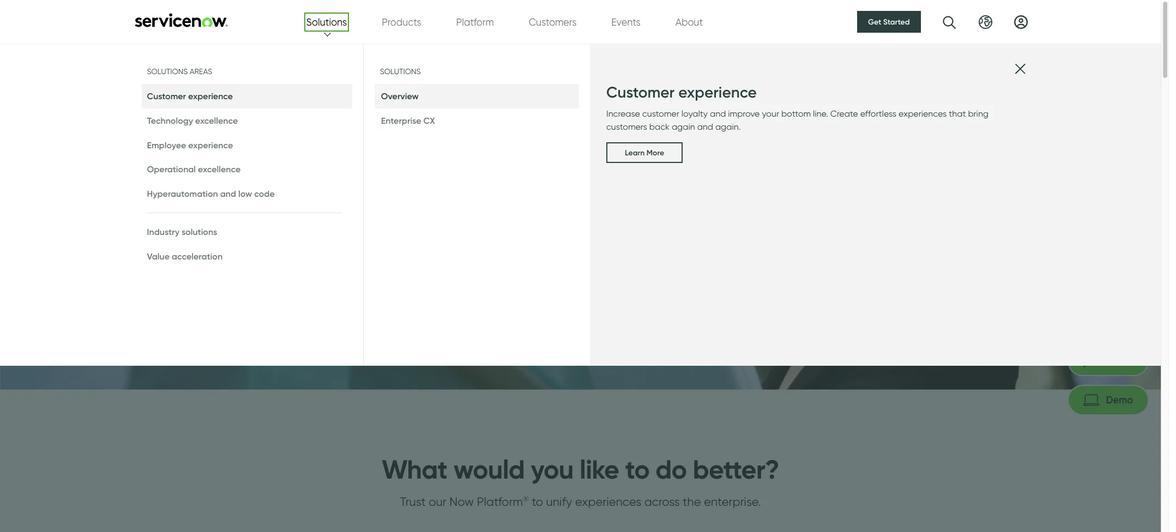Task type: describe. For each thing, give the bounding box(es) containing it.
code
[[254, 188, 275, 199]]

platform button
[[456, 14, 494, 29]]

effortless
[[861, 109, 897, 119]]

hyperautomation and low code
[[147, 188, 275, 199]]

1 vertical spatial and
[[698, 122, 713, 132]]

cx
[[424, 115, 435, 126]]

excellence for operational excellence
[[198, 164, 241, 175]]

value
[[147, 251, 170, 262]]

again.
[[716, 122, 741, 132]]

customer experience link
[[142, 84, 352, 108]]

solutions for solutions areas
[[147, 67, 188, 76]]

solutions for solutions popup button
[[306, 16, 347, 28]]

0 vertical spatial and
[[710, 109, 726, 119]]

operational
[[147, 164, 196, 175]]

employee
[[147, 139, 186, 150]]

customer experience inside customer experience "link"
[[147, 91, 233, 101]]

increase customer loyalty and improve your bottom line. create effortless experiences that bring customers back again and again.
[[607, 109, 989, 132]]

get started
[[869, 17, 910, 27]]

learn more
[[625, 148, 665, 158]]

about
[[676, 16, 703, 28]]

customer
[[643, 109, 680, 119]]

value acceleration
[[147, 251, 223, 262]]

2 horizontal spatial solutions
[[380, 67, 421, 76]]

line.
[[813, 109, 829, 119]]

solutions button
[[306, 14, 347, 29]]

industry solutions
[[147, 226, 217, 237]]

products
[[382, 16, 421, 28]]

overview link
[[375, 84, 579, 108]]

experience for employee experience "link"
[[188, 139, 233, 150]]

1 horizontal spatial customer experience
[[607, 83, 757, 101]]

loyalty
[[682, 109, 708, 119]]

events button
[[612, 14, 641, 29]]

experiences
[[899, 109, 947, 119]]

started
[[884, 17, 910, 27]]

acceleration
[[172, 251, 223, 262]]

events
[[612, 16, 641, 28]]

servicenow image
[[133, 13, 229, 27]]

technology excellence
[[147, 115, 238, 126]]

industry
[[147, 226, 179, 237]]

operational excellence
[[147, 164, 241, 175]]

products button
[[382, 14, 421, 29]]

hyperautomation
[[147, 188, 218, 199]]

increase
[[607, 109, 640, 119]]

customers
[[607, 122, 647, 132]]



Task type: locate. For each thing, give the bounding box(es) containing it.
improve
[[728, 109, 760, 119]]

enterprise
[[381, 115, 421, 126]]

learn more link
[[607, 143, 683, 163]]

customer experience up the technology excellence
[[147, 91, 233, 101]]

that
[[949, 109, 966, 119]]

hyperautomation and low code link
[[142, 182, 352, 206]]

value acceleration link
[[142, 244, 352, 269]]

enterprise cx link
[[375, 108, 579, 133]]

areas
[[190, 67, 212, 76]]

learn
[[625, 148, 645, 158]]

platform
[[456, 16, 494, 28]]

experience up operational excellence
[[188, 139, 233, 150]]

overview
[[381, 91, 419, 101]]

customer up the technology
[[147, 91, 186, 101]]

experience
[[679, 83, 757, 101], [188, 91, 233, 101], [188, 139, 233, 150]]

technology excellence link
[[142, 108, 352, 133]]

customer experience up loyalty
[[607, 83, 757, 101]]

experience for customer experience "link"
[[188, 91, 233, 101]]

industry solutions link
[[142, 220, 352, 244]]

customer
[[607, 83, 675, 101], [147, 91, 186, 101]]

excellence up 'employee experience'
[[195, 115, 238, 126]]

excellence
[[195, 115, 238, 126], [198, 164, 241, 175]]

enterprise cx
[[381, 115, 435, 126]]

2 vertical spatial and
[[220, 188, 236, 199]]

solutions
[[306, 16, 347, 28], [147, 67, 188, 76], [380, 67, 421, 76]]

and left low at top
[[220, 188, 236, 199]]

customers
[[529, 16, 577, 28]]

bottom
[[782, 109, 811, 119]]

low
[[238, 188, 252, 199]]

0 horizontal spatial solutions
[[147, 67, 188, 76]]

and up again.
[[710, 109, 726, 119]]

experience up loyalty
[[679, 83, 757, 101]]

customer up increase
[[607, 83, 675, 101]]

excellence inside "link"
[[195, 115, 238, 126]]

solutions
[[182, 226, 217, 237]]

your
[[762, 109, 780, 119]]

experience down "areas" at left top
[[188, 91, 233, 101]]

1 horizontal spatial solutions
[[306, 16, 347, 28]]

operational excellence link
[[142, 157, 352, 182]]

1 vertical spatial excellence
[[198, 164, 241, 175]]

customers button
[[529, 14, 577, 29]]

create
[[831, 109, 858, 119]]

employee experience link
[[142, 133, 352, 157]]

customer experience
[[607, 83, 757, 101], [147, 91, 233, 101]]

excellence up hyperautomation and low code at the top left of page
[[198, 164, 241, 175]]

0 horizontal spatial customer experience
[[147, 91, 233, 101]]

technology
[[147, 115, 193, 126]]

get started link
[[858, 11, 921, 33]]

0 horizontal spatial customer
[[147, 91, 186, 101]]

and down loyalty
[[698, 122, 713, 132]]

and
[[710, 109, 726, 119], [698, 122, 713, 132], [220, 188, 236, 199]]

bring
[[969, 109, 989, 119]]

1 horizontal spatial customer
[[607, 83, 675, 101]]

employee experience
[[147, 139, 233, 150]]

more
[[647, 148, 665, 158]]

excellence for technology excellence
[[195, 115, 238, 126]]

again
[[672, 122, 695, 132]]

0 vertical spatial excellence
[[195, 115, 238, 126]]

solutions areas
[[147, 67, 212, 76]]

get
[[869, 17, 882, 27]]

customer inside "link"
[[147, 91, 186, 101]]

about button
[[676, 14, 703, 29]]

back
[[650, 122, 670, 132]]



Task type: vqa. For each thing, say whether or not it's contained in the screenshot.
Support associated with How to use Now Support  Partner
no



